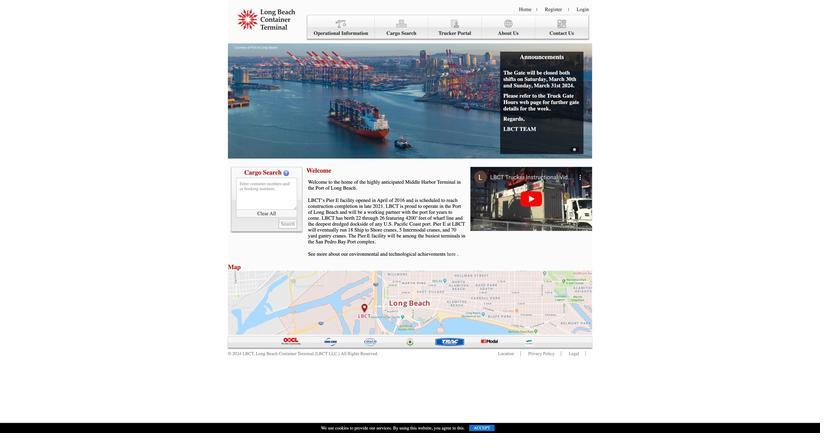 Task type: locate. For each thing, give the bounding box(es) containing it.
None submit
[[279, 219, 297, 229]]

menu bar
[[307, 15, 589, 39]]

Enter container numbers and/ or booking numbers. text field
[[236, 178, 297, 210]]



Task type: vqa. For each thing, say whether or not it's contained in the screenshot.
SUBMIT
yes



